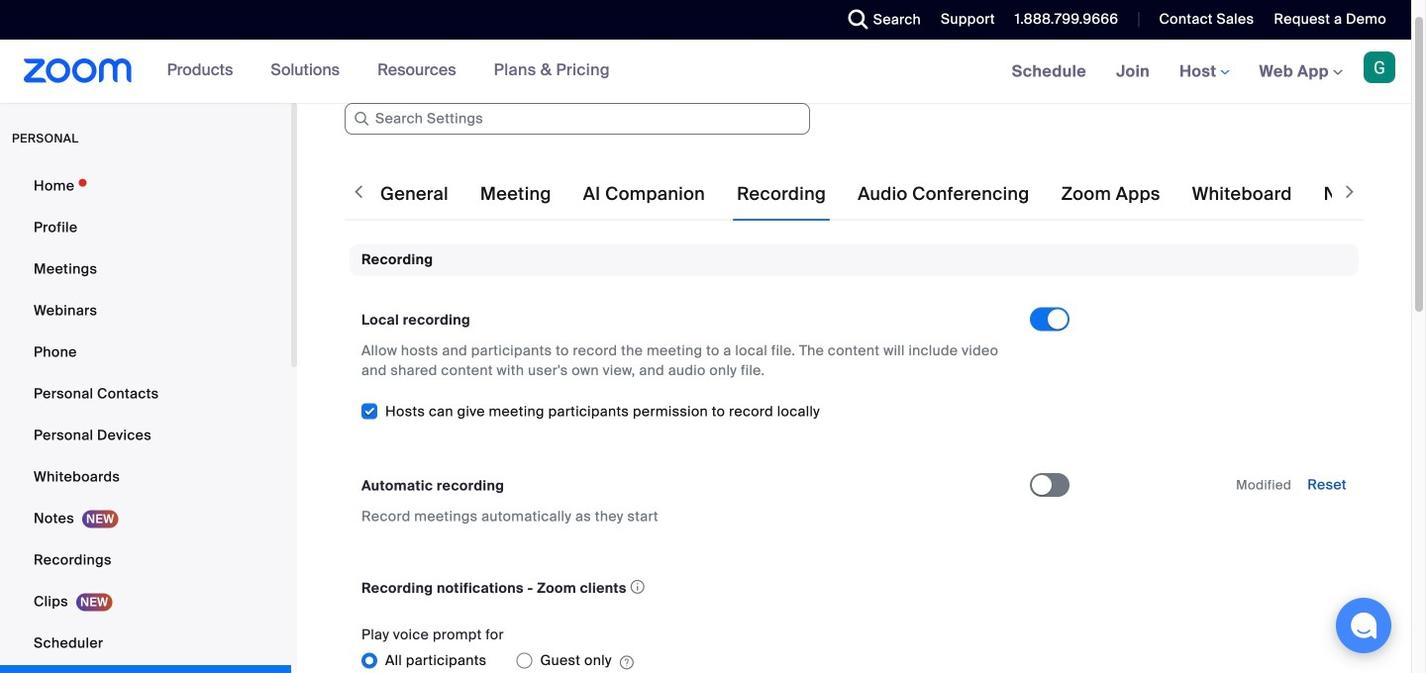 Task type: locate. For each thing, give the bounding box(es) containing it.
option group inside recording element
[[362, 645, 1030, 674]]

Search Settings text field
[[345, 103, 810, 135]]

application inside recording element
[[362, 575, 1013, 602]]

meetings navigation
[[997, 40, 1412, 105]]

tabs of my account settings page tab list
[[376, 166, 1427, 222]]

open chat image
[[1350, 612, 1378, 640]]

personal menu menu
[[0, 166, 291, 674]]

scroll right image
[[1341, 182, 1360, 202]]

product information navigation
[[152, 40, 625, 103]]

recording element
[[350, 245, 1359, 674]]

banner
[[0, 40, 1412, 105]]

option group
[[362, 645, 1030, 674]]

application
[[362, 575, 1013, 602]]



Task type: vqa. For each thing, say whether or not it's contained in the screenshot.
the middle "Menu Item"
no



Task type: describe. For each thing, give the bounding box(es) containing it.
info outline image
[[631, 575, 645, 600]]

learn more about guest only image
[[620, 654, 634, 672]]

zoom logo image
[[24, 58, 132, 83]]

profile picture image
[[1364, 52, 1396, 83]]

scroll left image
[[349, 182, 369, 202]]



